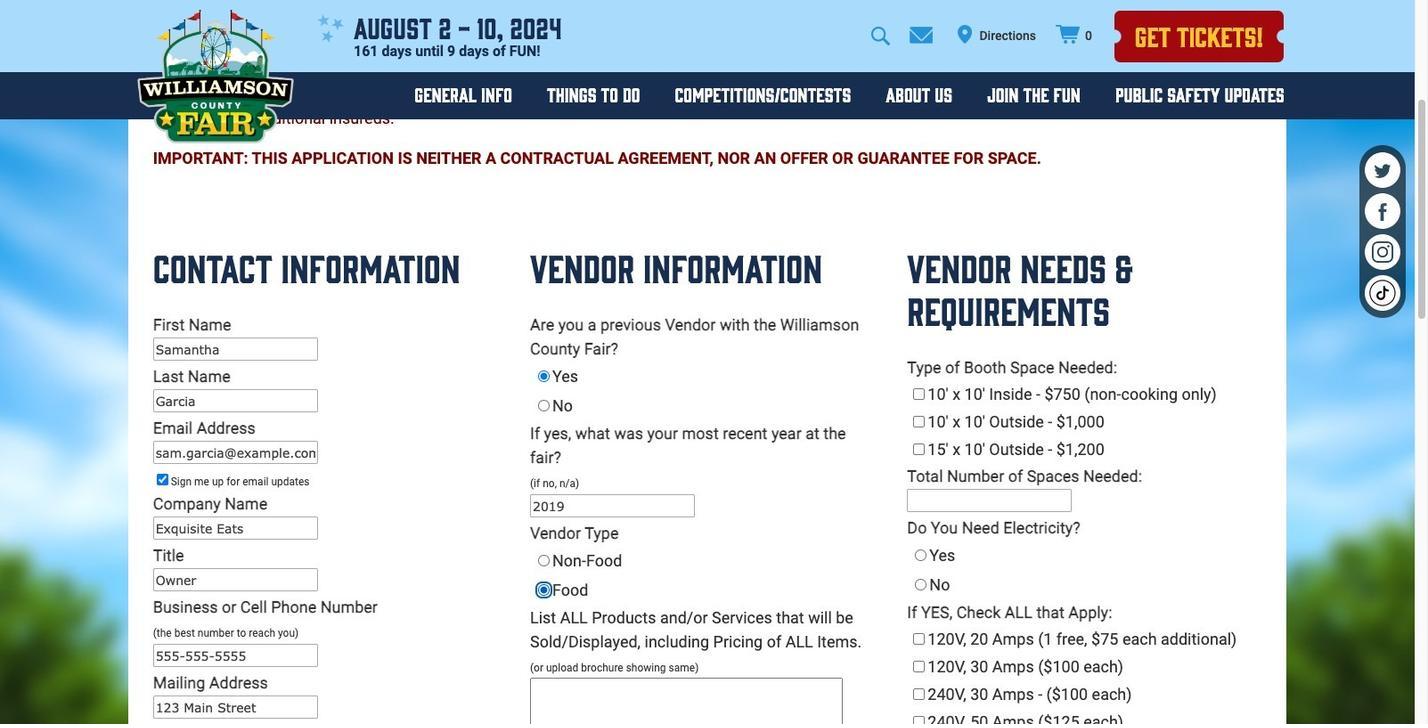 Task type: locate. For each thing, give the bounding box(es) containing it.
None checkbox
[[913, 443, 925, 455], [157, 474, 168, 485], [913, 716, 925, 724], [913, 443, 925, 455], [157, 474, 168, 485], [913, 716, 925, 724]]

None text field
[[153, 389, 318, 412], [530, 494, 695, 517], [153, 568, 318, 591], [153, 644, 318, 667], [153, 389, 318, 412], [530, 494, 695, 517], [153, 568, 318, 591], [153, 644, 318, 667]]

None radio
[[538, 400, 550, 411], [915, 549, 927, 561], [538, 555, 550, 566], [915, 579, 927, 590], [538, 400, 550, 411], [915, 549, 927, 561], [538, 555, 550, 566], [915, 579, 927, 590]]

instagram icon image
[[1365, 234, 1400, 270]]

twitter icon image
[[1365, 152, 1400, 188]]

None checkbox
[[913, 388, 925, 400], [913, 416, 925, 427], [913, 633, 925, 645], [913, 661, 925, 672], [913, 688, 925, 700], [913, 388, 925, 400], [913, 416, 925, 427], [913, 633, 925, 645], [913, 661, 925, 672], [913, 688, 925, 700]]

None text field
[[153, 337, 318, 361], [153, 441, 318, 464], [907, 489, 1072, 512], [153, 516, 318, 540], [530, 678, 843, 724], [153, 696, 318, 719], [153, 337, 318, 361], [153, 441, 318, 464], [907, 489, 1072, 512], [153, 516, 318, 540], [530, 678, 843, 724], [153, 696, 318, 719]]

None radio
[[538, 370, 550, 382], [538, 584, 550, 596], [538, 370, 550, 382], [538, 584, 550, 596]]



Task type: describe. For each thing, give the bounding box(es) containing it.
tiktok image
[[1365, 275, 1400, 311]]

facebook icon image
[[1365, 193, 1400, 229]]



